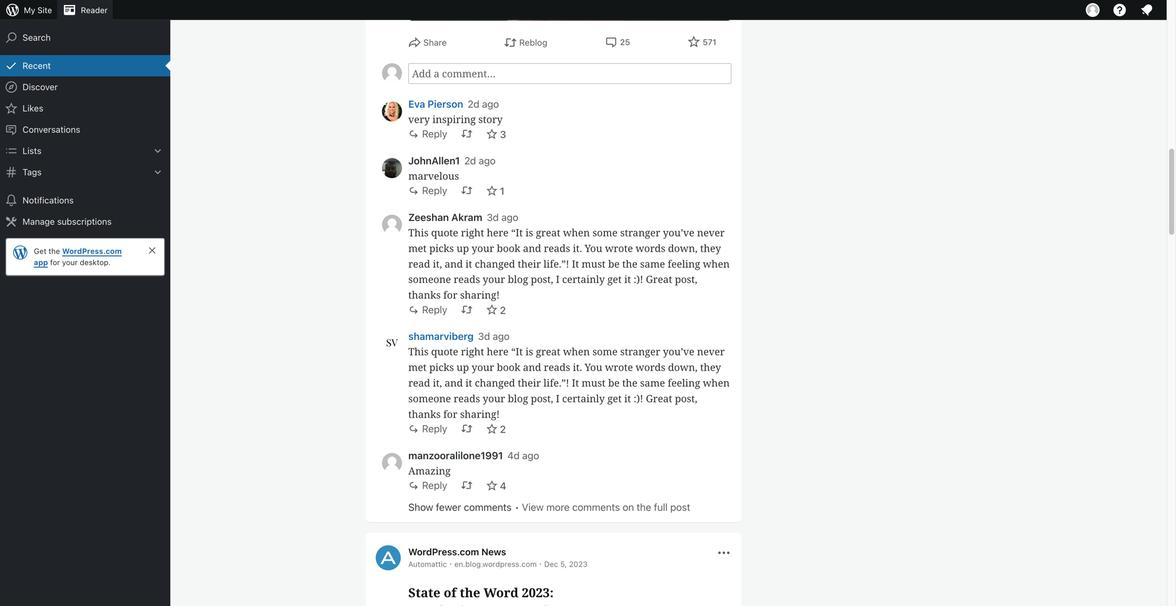 Task type: describe. For each thing, give the bounding box(es) containing it.
2d ago link for very inspiring story
[[468, 98, 499, 110]]

live
[[452, 602, 479, 606]]

never for zeeshan akram 3d ago
[[697, 226, 725, 239]]

this for zeeshan akram 3d ago
[[408, 226, 429, 239]]

it, for shamarviberg
[[433, 376, 442, 390]]

someone for zeeshan
[[408, 273, 451, 286]]

wordpress.com news automattic · en.blog.wordpress.com · dec 5, 2023
[[408, 547, 588, 569]]

never for shamarviberg 3d ago
[[697, 345, 725, 358]]

25
[[620, 37, 630, 47]]

get
[[34, 247, 46, 256]]

app
[[34, 258, 48, 267]]

likes link
[[0, 98, 170, 119]]

11
[[570, 602, 584, 606]]

life."! for shamarviberg 3d ago
[[544, 376, 569, 390]]

manzooralilone1991 image
[[382, 453, 402, 473]]

notifications link
[[0, 190, 170, 211]]

conversations link
[[0, 119, 170, 140]]

show fewer comments • view more comments on the full post
[[408, 501, 691, 513]]

notifications
[[23, 195, 74, 205]]

:)! for shamarviberg 3d ago
[[634, 392, 644, 405]]

view
[[522, 501, 544, 513]]

en.blog.wordpress.com link
[[455, 560, 537, 569]]

zeeshan
[[408, 211, 449, 223]]

discover
[[23, 82, 58, 92]]

is for zeeshan akram 3d ago
[[526, 226, 533, 239]]

571
[[703, 37, 717, 47]]

Add a comment… text field
[[408, 63, 732, 84]]

right for akram
[[461, 226, 484, 239]]

lists link
[[0, 140, 170, 162]]

they for zeeshan akram 3d ago
[[700, 241, 721, 255]]

show
[[408, 501, 433, 513]]

right for 3d
[[461, 345, 484, 358]]

show fewer comments button
[[408, 498, 512, 517]]

3d ago link for ago
[[478, 331, 510, 342]]

ago for amazing
[[522, 450, 539, 462]]

wordpress.com for news
[[408, 547, 479, 558]]

amazing
[[408, 464, 451, 478]]

reader
[[81, 5, 108, 15]]

more
[[547, 501, 570, 513]]

changed for ago
[[475, 376, 515, 390]]

4 button
[[486, 480, 507, 493]]

some for shamarviberg 3d ago
[[593, 345, 618, 358]]

dec
[[544, 560, 558, 569]]

state of the word 2023: watch live on december 11
[[408, 584, 584, 606]]

manzooralilone1991 4d ago
[[408, 450, 539, 462]]

picks for shamarviberg
[[429, 361, 454, 374]]

very
[[408, 112, 430, 126]]

reblog image for pierson
[[461, 128, 473, 139]]

site
[[37, 5, 52, 15]]

blog for zeeshan akram 3d ago
[[508, 273, 528, 286]]

some for zeeshan akram 3d ago
[[593, 226, 618, 239]]

quote for shamarviberg
[[431, 345, 459, 358]]

changed for 3d
[[475, 257, 515, 271]]

full
[[654, 501, 668, 513]]

manage subscriptions link
[[0, 211, 170, 232]]

my site
[[24, 5, 52, 15]]

4d
[[508, 450, 520, 462]]

it for zeeshan akram 3d ago
[[572, 257, 579, 271]]

automattic image
[[376, 546, 401, 571]]

3
[[500, 129, 506, 140]]

stranger for zeeshan akram 3d ago
[[620, 226, 661, 239]]

tags link
[[0, 162, 170, 183]]

•
[[515, 501, 519, 513]]

book for zeeshan akram 3d ago
[[497, 241, 521, 255]]

very inspiring story
[[408, 112, 503, 126]]

shamarviberg
[[408, 331, 474, 342]]

up for zeeshan
[[457, 241, 469, 255]]

"it for zeeshan akram 3d ago
[[511, 226, 523, 239]]

my profile image
[[1086, 3, 1100, 17]]

you for shamarviberg 3d ago
[[585, 361, 603, 374]]

2 for ago
[[500, 424, 506, 436]]

tags
[[23, 167, 42, 177]]

share
[[424, 37, 447, 48]]

reply button for zeeshan
[[408, 304, 448, 316]]

of
[[444, 584, 457, 601]]

eva
[[408, 98, 425, 110]]

reblog
[[519, 37, 548, 48]]

my site link
[[0, 0, 57, 20]]

news
[[482, 547, 506, 558]]

:)! for zeeshan akram 3d ago
[[634, 273, 644, 286]]

book for shamarviberg 3d ago
[[497, 361, 521, 374]]

someone for shamarviberg
[[408, 392, 451, 405]]

manzooralilone1991
[[408, 450, 503, 462]]

1 vertical spatial 2d
[[464, 155, 476, 167]]

ago up story
[[482, 98, 499, 110]]

this quote right here "it is great when some stranger you've never met picks up your book and reads it. you wrote words down, they read it, and it changed their life."! it must be the same feeling when someone reads your blog post, i certainly get it :)! great post, thanks for sharing! for zeeshan akram 3d ago
[[408, 226, 730, 302]]

automattic link
[[408, 560, 447, 569]]

it. for zeeshan akram 3d ago
[[573, 241, 582, 255]]

i for zeeshan akram 3d ago
[[556, 273, 560, 286]]

recent
[[23, 60, 51, 71]]

desktop.
[[80, 258, 111, 267]]

reader link
[[57, 0, 113, 20]]

wordpress.com news link
[[408, 547, 506, 558]]

lists
[[23, 146, 41, 156]]

search link
[[0, 27, 170, 48]]

2023:
[[522, 584, 554, 601]]

inspiring
[[433, 112, 476, 126]]

shamarviberg image
[[382, 334, 402, 354]]

great for zeeshan akram 3d ago
[[646, 273, 673, 286]]

is for shamarviberg 3d ago
[[526, 345, 533, 358]]

dismiss image
[[147, 246, 157, 256]]

be for zeeshan akram 3d ago
[[608, 257, 620, 271]]

reply for manzooralilone1991
[[422, 480, 448, 492]]

johnallen1 image
[[382, 158, 402, 178]]

my
[[24, 5, 35, 15]]

johnallen1
[[408, 155, 460, 167]]

likes
[[23, 103, 43, 113]]

on for comments
[[623, 501, 634, 513]]

word
[[484, 584, 519, 601]]

reblog image for 2d
[[461, 185, 473, 196]]

search
[[23, 32, 51, 43]]

zeeshan akram 3d ago
[[408, 211, 519, 223]]

it. for shamarviberg 3d ago
[[573, 361, 582, 374]]

marvelous
[[408, 169, 459, 183]]

manage
[[23, 216, 55, 227]]

subscriptions
[[57, 216, 112, 227]]

great for zeeshan akram 3d ago
[[536, 226, 561, 239]]

reblog image for 3d
[[461, 423, 473, 435]]

this quote right here "it is great when some stranger you've never met picks up your book and reads it. you wrote words down, they read it, and it changed their life."! it must be the same feeling when someone reads your blog post, i certainly get it :)! great post, thanks for sharing! for shamarviberg 3d ago
[[408, 345, 730, 421]]

pierson
[[428, 98, 463, 110]]

5,
[[561, 560, 567, 569]]

down, for zeeshan akram 3d ago
[[668, 241, 698, 255]]

wrote for zeeshan akram 3d ago
[[605, 241, 633, 255]]

akram
[[452, 211, 483, 223]]

watch
[[408, 602, 449, 606]]

words for zeeshan akram 3d ago
[[636, 241, 666, 255]]

thanks for shamarviberg 3d ago
[[408, 408, 441, 421]]

reply for zeeshan
[[422, 304, 448, 316]]

keyboard_arrow_down image
[[152, 166, 164, 179]]

down, for shamarviberg 3d ago
[[668, 361, 698, 374]]

wordpress.com app
[[34, 247, 122, 267]]

you've for shamarviberg 3d ago
[[663, 345, 695, 358]]

be for shamarviberg 3d ago
[[608, 376, 620, 390]]

manage subscriptions
[[23, 216, 112, 227]]

for your desktop.
[[48, 258, 111, 267]]

feeling for shamarviberg 3d ago
[[668, 376, 701, 390]]

2023
[[569, 560, 588, 569]]

en.blog.wordpress.com
[[455, 560, 537, 569]]

turn this comment into its own post button for pierson
[[461, 128, 473, 139]]

reply button for manzooralilone1991
[[408, 480, 448, 492]]

post
[[671, 501, 691, 513]]



Task type: locate. For each thing, give the bounding box(es) containing it.
2 up 'manzooralilone1991 4d ago'
[[500, 424, 506, 436]]

wordpress.com inside wordpress.com news automattic · en.blog.wordpress.com · dec 5, 2023
[[408, 547, 479, 558]]

0 vertical spatial wrote
[[605, 241, 633, 255]]

2d up story
[[468, 98, 480, 110]]

1 vertical spatial 2d ago link
[[464, 155, 496, 167]]

2 quote from the top
[[431, 345, 459, 358]]

· down 'wordpress.com news' link
[[450, 558, 452, 569]]

this quote right here "it is great when some stranger you've never met picks up your book and reads it. you wrote words down, they read it, and it changed their life."! it must be the same feeling when someone reads your blog post, i certainly get it :)! great post, thanks for sharing!
[[408, 226, 730, 302], [408, 345, 730, 421]]

turn this comment into its own post button for akram
[[461, 304, 473, 315]]

3d ago link right "shamarviberg"
[[478, 331, 510, 342]]

book
[[497, 241, 521, 255], [497, 361, 521, 374]]

2 some from the top
[[593, 345, 618, 358]]

quote down "shamarviberg"
[[431, 345, 459, 358]]

2 great from the top
[[536, 345, 561, 358]]

2 read from the top
[[408, 376, 430, 390]]

0 vertical spatial this quote right here "it is great when some stranger you've never met picks up your book and reads it. you wrote words down, they read it, and it changed their life."! it must be the same feeling when someone reads your blog post, i certainly get it :)! great post, thanks for sharing!
[[408, 226, 730, 302]]

1 button
[[486, 184, 505, 198]]

reblog image
[[461, 480, 473, 491]]

3d ago link down 1
[[487, 211, 519, 223]]

2
[[500, 304, 506, 316], [500, 424, 506, 436]]

1 get from the top
[[608, 273, 622, 286]]

for for zeeshan
[[443, 288, 458, 302]]

1 vertical spatial their
[[518, 376, 541, 390]]

thanks up the 'shamarviberg' link
[[408, 288, 441, 302]]

wordpress.com
[[62, 247, 122, 256], [408, 547, 479, 558]]

1 vertical spatial some
[[593, 345, 618, 358]]

1 quote from the top
[[431, 226, 459, 239]]

for down get the
[[50, 258, 60, 267]]

"it for shamarviberg 3d ago
[[511, 345, 523, 358]]

on left full on the right bottom
[[623, 501, 634, 513]]

reply for shamarviberg
[[422, 423, 448, 435]]

1 must from the top
[[582, 257, 606, 271]]

1 this from the top
[[408, 226, 429, 239]]

feeling for zeeshan akram 3d ago
[[668, 257, 701, 271]]

2 never from the top
[[697, 345, 725, 358]]

share button
[[408, 36, 447, 49]]

5 reply button from the top
[[408, 480, 448, 492]]

manage your notifications image
[[1140, 3, 1155, 18]]

2 be from the top
[[608, 376, 620, 390]]

3d ago link
[[487, 211, 519, 223], [478, 331, 510, 342]]

conversations
[[23, 124, 80, 135]]

2 you've from the top
[[663, 345, 695, 358]]

3 reply button from the top
[[408, 304, 448, 316]]

2 stranger from the top
[[620, 345, 661, 358]]

eva pierson link
[[408, 96, 463, 110]]

0 vertical spatial get
[[608, 273, 622, 286]]

reply button
[[408, 128, 448, 140], [408, 185, 448, 197], [408, 304, 448, 316], [408, 423, 448, 435], [408, 480, 448, 492]]

1 great from the top
[[646, 273, 673, 286]]

this down "shamarviberg"
[[408, 345, 429, 358]]

met down "shamarviberg"
[[408, 361, 427, 374]]

reply down the amazing
[[422, 480, 448, 492]]

3 reply from the top
[[422, 304, 448, 316]]

0 vertical spatial you
[[585, 241, 603, 255]]

0 vertical spatial feeling
[[668, 257, 701, 271]]

1 vertical spatial picks
[[429, 361, 454, 374]]

wrote
[[605, 241, 633, 255], [605, 361, 633, 374]]

1 comments from the left
[[464, 501, 512, 513]]

2 book from the top
[[497, 361, 521, 374]]

thanks for zeeshan akram 3d ago
[[408, 288, 441, 302]]

wordpress.com up desktop.
[[62, 247, 122, 256]]

1 vertical spatial be
[[608, 376, 620, 390]]

2 get from the top
[[608, 392, 622, 405]]

words for shamarviberg 3d ago
[[636, 361, 666, 374]]

1 horizontal spatial ·
[[539, 558, 542, 569]]

picks for zeeshan
[[429, 241, 454, 255]]

1 vertical spatial thanks
[[408, 408, 441, 421]]

reply up manzooralilone1991
[[422, 423, 448, 435]]

certainly
[[562, 273, 605, 286], [562, 392, 605, 405]]

571 button
[[688, 35, 717, 50]]

for up manzooralilone1991
[[443, 408, 458, 421]]

0 vertical spatial wordpress.com
[[62, 247, 122, 256]]

0 vertical spatial 3d
[[487, 211, 499, 223]]

ago for marvelous
[[479, 155, 496, 167]]

0 vertical spatial on
[[623, 501, 634, 513]]

2 up shamarviberg 3d ago
[[500, 304, 506, 316]]

1 thanks from the top
[[408, 288, 441, 302]]

1 certainly from the top
[[562, 273, 605, 286]]

reply button up manzooralilone1991
[[408, 423, 448, 435]]

0 vertical spatial quote
[[431, 226, 459, 239]]

met for shamarviberg
[[408, 361, 427, 374]]

life."!
[[544, 257, 569, 271], [544, 376, 569, 390]]

0 vertical spatial never
[[697, 226, 725, 239]]

:)!
[[634, 273, 644, 286], [634, 392, 644, 405]]

1 vertical spatial same
[[640, 376, 665, 390]]

dec 5, 2023 link
[[544, 560, 588, 569]]

1 horizontal spatial wordpress.com
[[408, 547, 479, 558]]

1 vertical spatial you've
[[663, 345, 695, 358]]

for up the 'shamarviberg' link
[[443, 288, 458, 302]]

right down shamarviberg 3d ago
[[461, 345, 484, 358]]

great for shamarviberg 3d ago
[[536, 345, 561, 358]]

read
[[408, 257, 430, 271], [408, 376, 430, 390]]

1 vertical spatial 2 button
[[486, 423, 506, 436]]

johnallen1 2d ago
[[408, 155, 496, 167]]

2 you from the top
[[585, 361, 603, 374]]

1 their from the top
[[518, 257, 541, 271]]

2 · from the left
[[539, 558, 542, 569]]

1 :)! from the top
[[634, 273, 644, 286]]

certainly for shamarviberg 3d ago
[[562, 392, 605, 405]]

1 "it from the top
[[511, 226, 523, 239]]

0 vertical spatial read
[[408, 257, 430, 271]]

0 vertical spatial this
[[408, 226, 429, 239]]

1 picks from the top
[[429, 241, 454, 255]]

it
[[572, 257, 579, 271], [572, 376, 579, 390]]

it for shamarviberg 3d ago
[[572, 376, 579, 390]]

1 vertical spatial great
[[646, 392, 673, 405]]

2 certainly from the top
[[562, 392, 605, 405]]

eva pierson image
[[382, 101, 402, 122]]

shamarviberg link
[[408, 329, 474, 342]]

recent link
[[0, 55, 170, 76]]

discover link
[[0, 76, 170, 98]]

never
[[697, 226, 725, 239], [697, 345, 725, 358]]

0 horizontal spatial on
[[482, 602, 498, 606]]

2 right from the top
[[461, 345, 484, 358]]

1 some from the top
[[593, 226, 618, 239]]

comments right more
[[573, 501, 620, 513]]

1 vertical spatial 3d ago link
[[478, 331, 510, 342]]

1 vertical spatial for
[[443, 288, 458, 302]]

is
[[526, 226, 533, 239], [526, 345, 533, 358]]

read for shamarviberg
[[408, 376, 430, 390]]

0 vertical spatial met
[[408, 241, 427, 255]]

1 vertical spatial book
[[497, 361, 521, 374]]

2d right johnallen1
[[464, 155, 476, 167]]

1 vertical spatial stranger
[[620, 345, 661, 358]]

get for shamarviberg 3d ago
[[608, 392, 622, 405]]

4 reply button from the top
[[408, 423, 448, 435]]

picks down "shamarviberg"
[[429, 361, 454, 374]]

wordpress.com inside wordpress.com app
[[62, 247, 122, 256]]

on
[[623, 501, 634, 513], [482, 602, 498, 606]]

1 it, from the top
[[433, 257, 442, 271]]

0 horizontal spatial comments
[[464, 501, 512, 513]]

read down zeeshan in the top of the page
[[408, 257, 430, 271]]

here down zeeshan akram 3d ago
[[487, 226, 509, 239]]

1 vertical spatial changed
[[475, 376, 515, 390]]

1 someone from the top
[[408, 273, 451, 286]]

1 vertical spatial it,
[[433, 376, 442, 390]]

2 must from the top
[[582, 376, 606, 390]]

2d ago link up story
[[468, 98, 499, 110]]

1 vertical spatial someone
[[408, 392, 451, 405]]

1 vertical spatial blog
[[508, 392, 528, 405]]

3d right "shamarviberg"
[[478, 331, 490, 342]]

reblog image up akram
[[461, 185, 473, 196]]

2 they from the top
[[700, 361, 721, 374]]

1 sharing! from the top
[[460, 288, 500, 302]]

great for shamarviberg 3d ago
[[646, 392, 673, 405]]

up down shamarviberg 3d ago
[[457, 361, 469, 374]]

0 horizontal spatial wordpress.com
[[62, 247, 122, 256]]

comments
[[464, 501, 512, 513], [573, 501, 620, 513]]

they for shamarviberg 3d ago
[[700, 361, 721, 374]]

2 comments from the left
[[573, 501, 620, 513]]

1 vertical spatial on
[[482, 602, 498, 606]]

1 words from the top
[[636, 241, 666, 255]]

on inside state of the word 2023: watch live on december 11
[[482, 602, 498, 606]]

1 vertical spatial great
[[536, 345, 561, 358]]

met down zeeshan in the top of the page
[[408, 241, 427, 255]]

turn this comment into its own post button up show fewer comments button
[[461, 480, 473, 491]]

on down word
[[482, 602, 498, 606]]

2 wrote from the top
[[605, 361, 633, 374]]

eva pierson 2d ago
[[408, 98, 499, 110]]

quote
[[431, 226, 459, 239], [431, 345, 459, 358]]

1 vertical spatial wrote
[[605, 361, 633, 374]]

toggle menu image
[[717, 546, 732, 561]]

2 button
[[486, 304, 506, 317], [486, 423, 506, 436]]

sharing! up shamarviberg 3d ago
[[460, 288, 500, 302]]

1 reply button from the top
[[408, 128, 448, 140]]

0 vertical spatial for
[[50, 258, 60, 267]]

2 words from the top
[[636, 361, 666, 374]]

0 vertical spatial blog
[[508, 273, 528, 286]]

0 vertical spatial sharing!
[[460, 288, 500, 302]]

quote down zeeshan in the top of the page
[[431, 226, 459, 239]]

0 vertical spatial someone
[[408, 273, 451, 286]]

2 picks from the top
[[429, 361, 454, 374]]

1 vertical spatial i
[[556, 392, 560, 405]]

0 vertical spatial book
[[497, 241, 521, 255]]

wordpress.com up automattic "link"
[[408, 547, 479, 558]]

1 vertical spatial 2
[[500, 424, 506, 436]]

ago right the 4d
[[522, 450, 539, 462]]

2 vertical spatial for
[[443, 408, 458, 421]]

2 down, from the top
[[668, 361, 698, 374]]

on for live
[[482, 602, 498, 606]]

2 is from the top
[[526, 345, 533, 358]]

reply button up the 'shamarviberg' link
[[408, 304, 448, 316]]

great
[[536, 226, 561, 239], [536, 345, 561, 358]]

3 button
[[486, 128, 506, 141]]

1 this quote right here "it is great when some stranger you've never met picks up your book and reads it. you wrote words down, they read it, and it changed their life."! it must be the same feeling when someone reads your blog post, i certainly get it :)! great post, thanks for sharing! from the top
[[408, 226, 730, 302]]

1 blog from the top
[[508, 273, 528, 286]]

reply button for shamarviberg
[[408, 423, 448, 435]]

1 life."! from the top
[[544, 257, 569, 271]]

i for shamarviberg 3d ago
[[556, 392, 560, 405]]

story
[[479, 112, 503, 126]]

0 vertical spatial life."!
[[544, 257, 569, 271]]

down,
[[668, 241, 698, 255], [668, 361, 698, 374]]

turn this comment into its own post button up 'manzooralilone1991 4d ago'
[[461, 423, 473, 435]]

quote for zeeshan
[[431, 226, 459, 239]]

sharing! for akram
[[460, 288, 500, 302]]

comments down 4 button
[[464, 501, 512, 513]]

reblog button
[[504, 36, 548, 49]]

1 it. from the top
[[573, 241, 582, 255]]

2 "it from the top
[[511, 345, 523, 358]]

it, down zeeshan in the top of the page
[[433, 257, 442, 271]]

1 you've from the top
[[663, 226, 695, 239]]

reply
[[422, 128, 448, 140], [422, 185, 448, 196], [422, 304, 448, 316], [422, 423, 448, 435], [422, 480, 448, 492]]

sharing! up 'manzooralilone1991 4d ago'
[[460, 408, 500, 421]]

0 vertical spatial 2d
[[468, 98, 480, 110]]

0 vertical spatial great
[[536, 226, 561, 239]]

1 they from the top
[[700, 241, 721, 255]]

4 reply from the top
[[422, 423, 448, 435]]

2 their from the top
[[518, 376, 541, 390]]

turn this comment into its own post button down "very inspiring story"
[[461, 128, 473, 139]]

ago down 3 button
[[479, 155, 496, 167]]

1
[[500, 185, 505, 197]]

2 met from the top
[[408, 361, 427, 374]]

3d ago link for 3d
[[487, 211, 519, 223]]

0 vertical spatial "it
[[511, 226, 523, 239]]

book down zeeshan akram 3d ago
[[497, 241, 521, 255]]

zeeshan akram image
[[382, 215, 402, 235]]

4 turn this comment into its own post button from the top
[[461, 423, 473, 435]]

reblog image down "very inspiring story"
[[461, 128, 473, 139]]

reply button for johnallen1
[[408, 185, 448, 197]]

up for shamarviberg
[[457, 361, 469, 374]]

4d ago link
[[508, 450, 539, 462]]

wrote for shamarviberg 3d ago
[[605, 361, 633, 374]]

0 horizontal spatial ·
[[450, 558, 452, 569]]

1 reblog image from the top
[[461, 128, 473, 139]]

reads
[[544, 241, 570, 255], [454, 273, 480, 286], [544, 361, 570, 374], [454, 392, 480, 405]]

reblog image up 'manzooralilone1991 4d ago'
[[461, 423, 473, 435]]

2 up from the top
[[457, 361, 469, 374]]

0 vertical spatial you've
[[663, 226, 695, 239]]

2 button for 3d
[[486, 304, 506, 317]]

reply down very
[[422, 128, 448, 140]]

25 button
[[605, 36, 630, 48]]

post,
[[531, 273, 554, 286], [675, 273, 698, 286], [531, 392, 554, 405], [675, 392, 698, 405]]

this down zeeshan in the top of the page
[[408, 226, 429, 239]]

1 wrote from the top
[[605, 241, 633, 255]]

book down shamarviberg 3d ago
[[497, 361, 521, 374]]

picks down zeeshan in the top of the page
[[429, 241, 454, 255]]

here for ago
[[487, 345, 509, 358]]

reply button down the amazing
[[408, 480, 448, 492]]

2 reblog image from the top
[[461, 185, 473, 196]]

reply button for eva
[[408, 128, 448, 140]]

2 reply button from the top
[[408, 185, 448, 197]]

ago down 1
[[502, 211, 519, 223]]

2 sharing! from the top
[[460, 408, 500, 421]]

1 vertical spatial this
[[408, 345, 429, 358]]

1 vertical spatial never
[[697, 345, 725, 358]]

shamarviberg 3d ago
[[408, 331, 510, 342]]

same
[[640, 257, 665, 271], [640, 376, 665, 390]]

fewer
[[436, 501, 461, 513]]

2 :)! from the top
[[634, 392, 644, 405]]

1 vertical spatial quote
[[431, 345, 459, 358]]

automattic
[[408, 560, 447, 569]]

5 turn this comment into its own post button from the top
[[461, 480, 473, 491]]

you've for zeeshan akram 3d ago
[[663, 226, 695, 239]]

ago right "shamarviberg"
[[493, 331, 510, 342]]

1 feeling from the top
[[668, 257, 701, 271]]

1 vertical spatial it
[[572, 376, 579, 390]]

0 vertical spatial they
[[700, 241, 721, 255]]

1 horizontal spatial on
[[623, 501, 634, 513]]

group
[[382, 63, 732, 84]]

1 changed from the top
[[475, 257, 515, 271]]

you've
[[663, 226, 695, 239], [663, 345, 695, 358]]

2 turn this comment into its own post button from the top
[[461, 185, 473, 196]]

1 it from the top
[[572, 257, 579, 271]]

2 button up 'manzooralilone1991 4d ago'
[[486, 423, 506, 436]]

turn this comment into its own post button for 4d
[[461, 480, 473, 491]]

reblog image up shamarviberg 3d ago
[[461, 304, 473, 315]]

1 right from the top
[[461, 226, 484, 239]]

2 same from the top
[[640, 376, 665, 390]]

certainly for zeeshan akram 3d ago
[[562, 273, 605, 286]]

get for zeeshan akram 3d ago
[[608, 273, 622, 286]]

noah lott image
[[382, 63, 402, 83]]

0 vertical spatial stranger
[[620, 226, 661, 239]]

turn this comment into its own post button for 3d
[[461, 423, 473, 435]]

changed
[[475, 257, 515, 271], [475, 376, 515, 390]]

2 it, from the top
[[433, 376, 442, 390]]

here for 3d
[[487, 226, 509, 239]]

reply button down very
[[408, 128, 448, 140]]

thanks up manzooralilone1991
[[408, 408, 441, 421]]

2 great from the top
[[646, 392, 673, 405]]

1 2 button from the top
[[486, 304, 506, 317]]

be
[[608, 257, 620, 271], [608, 376, 620, 390]]

0 vertical spatial words
[[636, 241, 666, 255]]

reply up the 'shamarviberg' link
[[422, 304, 448, 316]]

their for zeeshan akram 3d ago
[[518, 257, 541, 271]]

1 vertical spatial met
[[408, 361, 427, 374]]

2 for 3d
[[500, 304, 506, 316]]

same for zeeshan akram 3d ago
[[640, 257, 665, 271]]

3 turn this comment into its own post button from the top
[[461, 304, 473, 315]]

0 vertical spatial is
[[526, 226, 533, 239]]

1 vertical spatial right
[[461, 345, 484, 358]]

2d ago link for marvelous
[[464, 155, 496, 167]]

0 vertical spatial it,
[[433, 257, 442, 271]]

turn this comment into its own post button up akram
[[461, 185, 473, 196]]

1 2 from the top
[[500, 304, 506, 316]]

2 i from the top
[[556, 392, 560, 405]]

1 horizontal spatial comments
[[573, 501, 620, 513]]

0 vertical spatial same
[[640, 257, 665, 271]]

ago for this quote right here "it is great when some stranger you've never met picks up your book and reads it. you wrote words down, they read it, and it changed their life."! it must be the same feeling when someone reads your blog post, i certainly get it :)! great post, thanks for sharing!
[[493, 331, 510, 342]]

here down shamarviberg 3d ago
[[487, 345, 509, 358]]

reblog image for akram
[[461, 304, 473, 315]]

blog for shamarviberg 3d ago
[[508, 392, 528, 405]]

this
[[408, 226, 429, 239], [408, 345, 429, 358]]

1 reply from the top
[[422, 128, 448, 140]]

1 vertical spatial 3d
[[478, 331, 490, 342]]

2 button for ago
[[486, 423, 506, 436]]

0 vertical spatial right
[[461, 226, 484, 239]]

their for shamarviberg 3d ago
[[518, 376, 541, 390]]

1 vertical spatial "it
[[511, 345, 523, 358]]

it
[[466, 257, 472, 271], [625, 273, 631, 286], [466, 376, 472, 390], [625, 392, 631, 405]]

4
[[500, 480, 507, 492]]

1 vertical spatial down,
[[668, 361, 698, 374]]

1 vertical spatial is
[[526, 345, 533, 358]]

reply button down marvelous
[[408, 185, 448, 197]]

1 same from the top
[[640, 257, 665, 271]]

1 vertical spatial get
[[608, 392, 622, 405]]

0 vertical spatial 2
[[500, 304, 506, 316]]

wordpress.com for app
[[62, 247, 122, 256]]

2 it from the top
[[572, 376, 579, 390]]

must for shamarviberg 3d ago
[[582, 376, 606, 390]]

2 blog from the top
[[508, 392, 528, 405]]

0 vertical spatial :)!
[[634, 273, 644, 286]]

december
[[502, 602, 566, 606]]

0 vertical spatial it
[[572, 257, 579, 271]]

0 vertical spatial their
[[518, 257, 541, 271]]

3 reblog image from the top
[[461, 304, 473, 315]]

thanks
[[408, 288, 441, 302], [408, 408, 441, 421]]

0 vertical spatial must
[[582, 257, 606, 271]]

0 vertical spatial certainly
[[562, 273, 605, 286]]

1 great from the top
[[536, 226, 561, 239]]

met for zeeshan
[[408, 241, 427, 255]]

changed down shamarviberg 3d ago
[[475, 376, 515, 390]]

it, for zeeshan
[[433, 257, 442, 271]]

someone
[[408, 273, 451, 286], [408, 392, 451, 405]]

1 never from the top
[[697, 226, 725, 239]]

read down "shamarviberg"
[[408, 376, 430, 390]]

1 vertical spatial it.
[[573, 361, 582, 374]]

1 read from the top
[[408, 257, 430, 271]]

right
[[461, 226, 484, 239], [461, 345, 484, 358]]

1 · from the left
[[450, 558, 452, 569]]

0 vertical spatial down,
[[668, 241, 698, 255]]

4 reblog image from the top
[[461, 423, 473, 435]]

it, down "shamarviberg"
[[433, 376, 442, 390]]

sharing! for 3d
[[460, 408, 500, 421]]

2 someone from the top
[[408, 392, 451, 405]]

0 vertical spatial 3d ago link
[[487, 211, 519, 223]]

2 feeling from the top
[[668, 376, 701, 390]]

for
[[50, 258, 60, 267], [443, 288, 458, 302], [443, 408, 458, 421]]

1 be from the top
[[608, 257, 620, 271]]

0 vertical spatial it.
[[573, 241, 582, 255]]

keyboard_arrow_down image
[[152, 145, 164, 157]]

2 reply from the top
[[422, 185, 448, 196]]

up down zeeshan akram 3d ago
[[457, 241, 469, 255]]

3d
[[487, 211, 499, 223], [478, 331, 490, 342]]

they
[[700, 241, 721, 255], [700, 361, 721, 374]]

2 it. from the top
[[573, 361, 582, 374]]

must for zeeshan akram 3d ago
[[582, 257, 606, 271]]

0 vertical spatial up
[[457, 241, 469, 255]]

0 vertical spatial i
[[556, 273, 560, 286]]

2 button up shamarviberg 3d ago
[[486, 304, 506, 317]]

2 2 from the top
[[500, 424, 506, 436]]

you for zeeshan akram 3d ago
[[585, 241, 603, 255]]

reply for eva
[[422, 128, 448, 140]]

1 i from the top
[[556, 273, 560, 286]]

1 vertical spatial must
[[582, 376, 606, 390]]

for for shamarviberg
[[443, 408, 458, 421]]

2 this quote right here "it is great when some stranger you've never met picks up your book and reads it. you wrote words down, they read it, and it changed their life."! it must be the same feeling when someone reads your blog post, i certainly get it :)! great post, thanks for sharing! from the top
[[408, 345, 730, 421]]

same for shamarviberg 3d ago
[[640, 376, 665, 390]]

1 vertical spatial here
[[487, 345, 509, 358]]

get the
[[34, 247, 62, 256]]

the inside state of the word 2023: watch live on december 11
[[460, 584, 481, 601]]

turn this comment into its own post button up shamarviberg 3d ago
[[461, 304, 473, 315]]

1 turn this comment into its own post button from the top
[[461, 128, 473, 139]]

1 here from the top
[[487, 226, 509, 239]]

help image
[[1113, 3, 1128, 18]]

2d ago link down 3 button
[[464, 155, 496, 167]]

0 vertical spatial 2 button
[[486, 304, 506, 317]]

time image
[[1170, 48, 1177, 60]]

1 vertical spatial certainly
[[562, 392, 605, 405]]

1 vertical spatial wordpress.com
[[408, 547, 479, 558]]

3d right akram
[[487, 211, 499, 223]]

state of the word 2023: watch live on december 11 link
[[408, 584, 732, 606]]

blog
[[508, 273, 528, 286], [508, 392, 528, 405]]

1 you from the top
[[585, 241, 603, 255]]

turn this comment into its own post button for 2d
[[461, 185, 473, 196]]

"it
[[511, 226, 523, 239], [511, 345, 523, 358]]

0 vertical spatial some
[[593, 226, 618, 239]]

0 vertical spatial 2d ago link
[[468, 98, 499, 110]]

life."! for zeeshan akram 3d ago
[[544, 257, 569, 271]]

1 vertical spatial up
[[457, 361, 469, 374]]

right down akram
[[461, 226, 484, 239]]

· left dec on the left bottom of the page
[[539, 558, 542, 569]]

·
[[450, 558, 452, 569], [539, 558, 542, 569]]

reply for johnallen1
[[422, 185, 448, 196]]

0 vertical spatial changed
[[475, 257, 515, 271]]

up
[[457, 241, 469, 255], [457, 361, 469, 374]]

1 vertical spatial you
[[585, 361, 603, 374]]

reply down marvelous
[[422, 185, 448, 196]]

0 vertical spatial great
[[646, 273, 673, 286]]

1 vertical spatial feeling
[[668, 376, 701, 390]]

changed down akram
[[475, 257, 515, 271]]

this for shamarviberg 3d ago
[[408, 345, 429, 358]]

1 down, from the top
[[668, 241, 698, 255]]

1 vertical spatial :)!
[[634, 392, 644, 405]]

stranger for shamarviberg 3d ago
[[620, 345, 661, 358]]

1 vertical spatial words
[[636, 361, 666, 374]]

2 changed from the top
[[475, 376, 515, 390]]

state
[[408, 584, 441, 601]]

1 book from the top
[[497, 241, 521, 255]]

1 met from the top
[[408, 241, 427, 255]]

reblog image
[[461, 128, 473, 139], [461, 185, 473, 196], [461, 304, 473, 315], [461, 423, 473, 435]]

1 vertical spatial read
[[408, 376, 430, 390]]

read for zeeshan
[[408, 257, 430, 271]]



Task type: vqa. For each thing, say whether or not it's contained in the screenshot.


